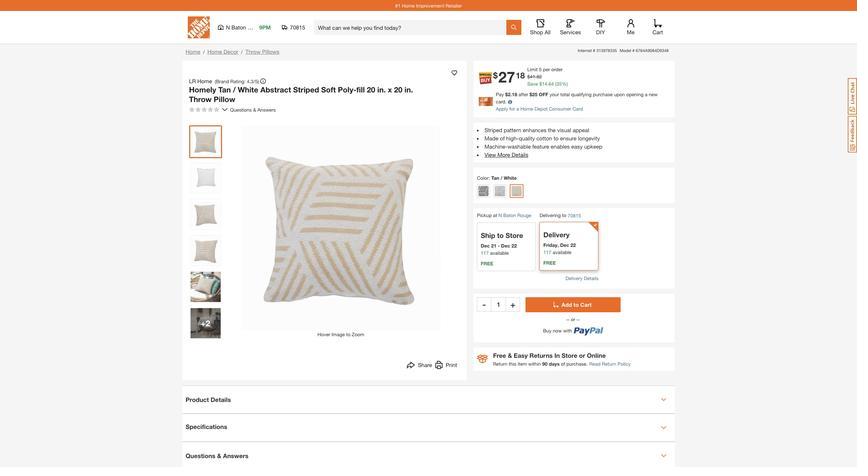 Task type: locate. For each thing, give the bounding box(es) containing it.
2 horizontal spatial details
[[584, 275, 599, 281]]

of inside free & easy returns in store or online return this item within 90 days of purchase. read return policy
[[561, 361, 566, 367]]

0 horizontal spatial available
[[491, 250, 509, 256]]

&
[[253, 107, 256, 112], [508, 352, 512, 359], [217, 452, 222, 459]]

22 right 21 at the bottom right of page
[[512, 243, 517, 249]]

consumer
[[549, 106, 572, 112]]

print
[[446, 362, 458, 368]]

decor
[[224, 48, 239, 55]]

enables
[[551, 143, 570, 150]]

or up the purchase.
[[580, 352, 586, 359]]

tan inside homely tan / white abstract striped soft poly-fill 20 in. x 20 in. throw pillow
[[218, 85, 231, 94]]

free down 21 at the bottom right of page
[[481, 261, 494, 266]]

striped left soft
[[293, 85, 319, 94]]

1 horizontal spatial tan
[[492, 175, 500, 181]]

0 vertical spatial striped
[[293, 85, 319, 94]]

1 vertical spatial caret image
[[661, 425, 667, 430]]

1 horizontal spatial 117
[[544, 249, 552, 255]]

throw down "homely"
[[189, 95, 212, 104]]

delivery
[[544, 231, 570, 239], [566, 275, 583, 281]]

#1
[[396, 3, 401, 8]]

rouge
[[248, 24, 264, 30], [518, 212, 532, 218]]

0 vertical spatial +
[[511, 300, 516, 309]]

1 return from the left
[[494, 361, 508, 367]]

0 horizontal spatial throw
[[189, 95, 212, 104]]

caret image for product details
[[661, 397, 667, 402]]

or
[[570, 316, 577, 322], [580, 352, 586, 359]]

share
[[418, 362, 432, 368]]

0 horizontal spatial in.
[[378, 85, 386, 94]]

1 vertical spatial tan
[[492, 175, 500, 181]]

0 vertical spatial caret image
[[661, 397, 667, 402]]

longevity
[[579, 135, 600, 141]]

upkeep
[[585, 143, 603, 150]]

online
[[587, 352, 606, 359]]

0 vertical spatial throw
[[246, 48, 261, 55]]

of inside the "striped pattern enhances the visual appeal made of high-quality cotton to ensure longevity machine-washable feature enables easy upkeep view more details"
[[500, 135, 505, 141]]

pickup at n baton rouge
[[477, 212, 532, 218]]

white inside homely tan / white abstract striped soft poly-fill 20 in. x 20 in. throw pillow
[[238, 85, 259, 94]]

questions & answers down specifications
[[186, 452, 249, 459]]

1 vertical spatial a
[[517, 106, 520, 112]]

details for product details
[[211, 396, 231, 403]]

0 horizontal spatial cart
[[581, 301, 592, 308]]

1 horizontal spatial 22
[[571, 242, 576, 248]]

live chat image
[[849, 78, 858, 115]]

lr
[[189, 78, 196, 84]]

1 horizontal spatial 20
[[394, 85, 403, 94]]

striped
[[293, 85, 319, 94], [485, 127, 503, 133]]

info image
[[508, 100, 513, 104]]

days
[[549, 361, 560, 367]]

1 vertical spatial white
[[504, 175, 517, 181]]

117 inside ship to store dec 21 - dec 22 117 available
[[481, 250, 489, 256]]

21
[[492, 243, 497, 249]]

details right product
[[211, 396, 231, 403]]

70815 right 9pm
[[290, 24, 305, 30]]

$
[[494, 71, 498, 80], [528, 74, 530, 79], [540, 81, 542, 87], [506, 91, 508, 97], [530, 91, 533, 97]]

add
[[562, 301, 573, 308]]

1 vertical spatial .
[[548, 81, 549, 87]]

striped inside the "striped pattern enhances the visual appeal made of high-quality cotton to ensure longevity machine-washable feature enables easy upkeep view more details"
[[485, 127, 503, 133]]

available inside delivery friday, dec 22 117 available
[[553, 249, 572, 255]]

64
[[549, 81, 554, 87]]

diy button
[[590, 19, 612, 36]]

details
[[512, 151, 529, 158], [584, 275, 599, 281], [211, 396, 231, 403]]

1 horizontal spatial #
[[633, 48, 635, 53]]

delivery up 'add to cart'
[[566, 275, 583, 281]]

0 vertical spatial details
[[512, 151, 529, 158]]

lr home throw pillows 6764a9084d9348 1f.3 image
[[191, 236, 221, 266]]

1 vertical spatial answers
[[223, 452, 249, 459]]

1 horizontal spatial -
[[498, 243, 500, 249]]

2 horizontal spatial &
[[508, 352, 512, 359]]

0 horizontal spatial #
[[594, 48, 596, 53]]

& up 'this'
[[508, 352, 512, 359]]

0 horizontal spatial dec
[[481, 243, 490, 249]]

a right for in the top of the page
[[517, 106, 520, 112]]

$ inside $ 27 18
[[494, 71, 498, 80]]

1 horizontal spatial questions
[[230, 107, 252, 112]]

14
[[542, 81, 548, 87]]

poly-
[[338, 85, 357, 94]]

washable
[[508, 143, 531, 150]]

details inside delivery details button
[[584, 275, 599, 281]]

1 vertical spatial -
[[483, 300, 486, 309]]

1 horizontal spatial a
[[645, 91, 648, 97]]

baton up home / home decor / throw pillows
[[232, 24, 246, 30]]

product details button
[[182, 386, 675, 413]]

n baton rouge
[[226, 24, 264, 30]]

1 horizontal spatial white
[[504, 175, 517, 181]]

0 horizontal spatial details
[[211, 396, 231, 403]]

shop all button
[[530, 19, 552, 36]]

. up save
[[536, 74, 537, 79]]

rouge up throw pillows link
[[248, 24, 264, 30]]

apply now image
[[479, 97, 496, 106]]

#
[[594, 48, 596, 53], [633, 48, 635, 53]]

dec inside delivery friday, dec 22 117 available
[[561, 242, 570, 248]]

0 horizontal spatial answers
[[223, 452, 249, 459]]

0 horizontal spatial 117
[[481, 250, 489, 256]]

1 horizontal spatial &
[[253, 107, 256, 112]]

70815
[[290, 24, 305, 30], [568, 213, 581, 218]]

striped up made
[[485, 127, 503, 133]]

/
[[203, 49, 205, 55], [241, 49, 243, 55], [233, 85, 236, 94], [501, 175, 503, 181]]

details inside product details button
[[211, 396, 231, 403]]

0 vertical spatial baton
[[232, 24, 246, 30]]

tan
[[218, 85, 231, 94], [492, 175, 500, 181]]

1 horizontal spatial throw
[[246, 48, 261, 55]]

buy
[[544, 328, 552, 334]]

18
[[516, 71, 525, 80]]

$ right after
[[530, 91, 533, 97]]

hover image to zoom
[[318, 331, 365, 337]]

+ inside + button
[[511, 300, 516, 309]]

tan right :
[[492, 175, 500, 181]]

1 vertical spatial delivery
[[566, 275, 583, 281]]

available down friday,
[[553, 249, 572, 255]]

0 vertical spatial of
[[500, 135, 505, 141]]

1 vertical spatial throw
[[189, 95, 212, 104]]

lr home
[[189, 78, 212, 84]]

ship
[[481, 231, 496, 239]]

available down 21 at the bottom right of page
[[491, 250, 509, 256]]

2 vertical spatial details
[[211, 396, 231, 403]]

limit
[[528, 66, 538, 72]]

$ right pay
[[506, 91, 508, 97]]

1 caret image from the top
[[661, 397, 667, 402]]

throw
[[246, 48, 261, 55], [189, 95, 212, 104]]

to for cart
[[574, 301, 579, 308]]

1 vertical spatial striped
[[485, 127, 503, 133]]

22 right friday,
[[571, 242, 576, 248]]

1 horizontal spatial or
[[580, 352, 586, 359]]

0 horizontal spatial questions
[[186, 452, 216, 459]]

return right "read"
[[602, 361, 617, 367]]

& inside free & easy returns in store or online return this item within 90 days of purchase. read return policy
[[508, 352, 512, 359]]

None field
[[492, 297, 506, 312]]

homely tan / white abstract striped soft poly-fill 20 in. x 20 in. throw pillow
[[189, 85, 413, 104]]

- right 21 at the bottom right of page
[[498, 243, 500, 249]]

cart up "6764a9084d9348"
[[653, 29, 664, 35]]

0 horizontal spatial +
[[201, 318, 206, 328]]

dec left 21 at the bottom right of page
[[481, 243, 490, 249]]

white down 4.3
[[238, 85, 259, 94]]

1 vertical spatial +
[[201, 318, 206, 328]]

store up the purchase.
[[562, 352, 578, 359]]

your total qualifying purchase upon opening a new card.
[[496, 91, 658, 104]]

zoom
[[352, 331, 365, 337]]

store down n baton rouge button
[[506, 231, 524, 239]]

0 vertical spatial store
[[506, 231, 524, 239]]

home link
[[186, 48, 200, 55]]

qualifying
[[572, 91, 592, 97]]

internet
[[578, 48, 592, 53]]

card
[[573, 106, 583, 112]]

- left + button
[[483, 300, 486, 309]]

0 horizontal spatial return
[[494, 361, 508, 367]]

0 horizontal spatial a
[[517, 106, 520, 112]]

1 horizontal spatial in.
[[405, 85, 413, 94]]

0 horizontal spatial .
[[536, 74, 537, 79]]

to inside ship to store dec 21 - dec 22 117 available
[[498, 231, 504, 239]]

or up buy now with button
[[570, 316, 577, 322]]

caret image for specifications
[[661, 425, 667, 430]]

to right ship
[[498, 231, 504, 239]]

# right "internet"
[[594, 48, 596, 53]]

0 horizontal spatial 70815
[[290, 24, 305, 30]]

. left (
[[548, 81, 549, 87]]

throw left pillows at the left
[[246, 48, 261, 55]]

1 horizontal spatial +
[[511, 300, 516, 309]]

made
[[485, 135, 499, 141]]

$ left 27
[[494, 71, 498, 80]]

delivering
[[540, 212, 561, 218]]

0 horizontal spatial 20
[[367, 85, 376, 94]]

4.3
[[247, 78, 254, 84]]

delivery inside delivery friday, dec 22 117 available
[[544, 231, 570, 239]]

buy now with button
[[526, 323, 621, 336]]

What can we help you find today? search field
[[318, 20, 506, 35]]

0 horizontal spatial striped
[[293, 85, 319, 94]]

a
[[645, 91, 648, 97], [517, 106, 520, 112]]

to left 70815 "link"
[[563, 212, 567, 218]]

a inside your total qualifying purchase upon opening a new card.
[[645, 91, 648, 97]]

rouge down the tan / white 'icon'
[[518, 212, 532, 218]]

& down /5)
[[253, 107, 256, 112]]

dec
[[561, 242, 570, 248], [481, 243, 490, 249], [502, 243, 511, 249]]

to right add on the bottom right of the page
[[574, 301, 579, 308]]

1 vertical spatial or
[[580, 352, 586, 359]]

0 horizontal spatial 22
[[512, 243, 517, 249]]

free for friday,
[[544, 260, 556, 266]]

in. right 'x'
[[405, 85, 413, 94]]

1 vertical spatial details
[[584, 275, 599, 281]]

0 horizontal spatial rouge
[[248, 24, 264, 30]]

+ button
[[506, 297, 521, 312]]

2 horizontal spatial dec
[[561, 242, 570, 248]]

2 vertical spatial &
[[217, 452, 222, 459]]

2.18
[[508, 91, 518, 97]]

dec right friday,
[[561, 242, 570, 248]]

n right at
[[499, 212, 502, 218]]

available
[[553, 249, 572, 255], [491, 250, 509, 256]]

tan down (brand at the top of the page
[[218, 85, 231, 94]]

delivery for delivery friday, dec 22 117 available
[[544, 231, 570, 239]]

0 vertical spatial -
[[498, 243, 500, 249]]

22 inside ship to store dec 21 - dec 22 117 available
[[512, 243, 517, 249]]

store inside free & easy returns in store or online return this item within 90 days of purchase. read return policy
[[562, 352, 578, 359]]

1 vertical spatial 70815
[[568, 213, 581, 218]]

0 vertical spatial white
[[238, 85, 259, 94]]

82
[[537, 74, 542, 79]]

0 horizontal spatial tan
[[218, 85, 231, 94]]

white up the tan / white 'icon'
[[504, 175, 517, 181]]

enhances
[[523, 127, 547, 133]]

0 horizontal spatial of
[[500, 135, 505, 141]]

1 horizontal spatial free
[[544, 260, 556, 266]]

& down specifications
[[217, 452, 222, 459]]

to up the enables
[[554, 135, 559, 141]]

0 vertical spatial or
[[570, 316, 577, 322]]

delivery up friday,
[[544, 231, 570, 239]]

of right the days
[[561, 361, 566, 367]]

117 down friday,
[[544, 249, 552, 255]]

hover image to zoom button
[[238, 125, 444, 338]]

1 vertical spatial n
[[499, 212, 502, 218]]

0 vertical spatial .
[[536, 74, 537, 79]]

1 horizontal spatial return
[[602, 361, 617, 367]]

a left new in the right top of the page
[[645, 91, 648, 97]]

home
[[402, 3, 415, 8], [186, 48, 200, 55], [208, 48, 222, 55], [198, 78, 212, 84], [521, 106, 534, 112]]

free
[[544, 260, 556, 266], [481, 261, 494, 266]]

caret image inside specifications 'button'
[[661, 425, 667, 430]]

lr home throw pillows 6764a9084d9348 c3.1 image
[[191, 163, 221, 193]]

0 vertical spatial a
[[645, 91, 648, 97]]

details for delivery details
[[584, 275, 599, 281]]

20 right fill
[[367, 85, 376, 94]]

+
[[511, 300, 516, 309], [201, 318, 206, 328]]

store inside ship to store dec 21 - dec 22 117 available
[[506, 231, 524, 239]]

questions down pillow
[[230, 107, 252, 112]]

/ down '(brand rating: 4.3 /5)'
[[233, 85, 236, 94]]

2
[[206, 318, 210, 328]]

product
[[186, 396, 209, 403]]

this
[[509, 361, 517, 367]]

baton right at
[[504, 212, 517, 218]]

delivery details button
[[566, 275, 599, 282]]

2 # from the left
[[633, 48, 635, 53]]

1 vertical spatial store
[[562, 352, 578, 359]]

0 vertical spatial delivery
[[544, 231, 570, 239]]

1 horizontal spatial 70815
[[568, 213, 581, 218]]

caret image inside product details button
[[661, 397, 667, 402]]

0 vertical spatial &
[[253, 107, 256, 112]]

throw inside homely tan / white abstract striped soft poly-fill 20 in. x 20 in. throw pillow
[[189, 95, 212, 104]]

:
[[489, 175, 490, 181]]

1 vertical spatial questions & answers
[[186, 452, 249, 459]]

25
[[533, 91, 538, 97]]

details down washable
[[512, 151, 529, 158]]

to for 70815
[[563, 212, 567, 218]]

0 vertical spatial tan
[[218, 85, 231, 94]]

(brand
[[215, 78, 229, 84]]

0 vertical spatial 70815
[[290, 24, 305, 30]]

0 horizontal spatial white
[[238, 85, 259, 94]]

0 horizontal spatial &
[[217, 452, 222, 459]]

delivery inside button
[[566, 275, 583, 281]]

dec right 21 at the bottom right of page
[[502, 243, 511, 249]]

pay
[[496, 91, 504, 97]]

1 vertical spatial rouge
[[518, 212, 532, 218]]

2 20 from the left
[[394, 85, 403, 94]]

home right the #1
[[402, 3, 415, 8]]

questions down specifications
[[186, 452, 216, 459]]

0 vertical spatial answers
[[258, 107, 276, 112]]

in. left 'x'
[[378, 85, 386, 94]]

70815 right delivering
[[568, 213, 581, 218]]

the
[[548, 127, 556, 133]]

details up 'add to cart'
[[584, 275, 599, 281]]

return down free
[[494, 361, 508, 367]]

0 horizontal spatial free
[[481, 261, 494, 266]]

of left high-
[[500, 135, 505, 141]]

117 down ship
[[481, 250, 489, 256]]

1 vertical spatial cart
[[581, 301, 592, 308]]

striped inside homely tan / white abstract striped soft poly-fill 20 in. x 20 in. throw pillow
[[293, 85, 319, 94]]

# right model
[[633, 48, 635, 53]]

1 horizontal spatial details
[[512, 151, 529, 158]]

lr home throw pillows 6764a9084d9348 4f.2 image
[[191, 199, 221, 229]]

questions & answers down /5)
[[230, 107, 277, 112]]

1 horizontal spatial available
[[553, 249, 572, 255]]

free down friday,
[[544, 260, 556, 266]]

lr home throw pillows 6764a9084d9348 fa.5 image
[[191, 308, 221, 338]]

retailer
[[446, 3, 462, 8]]

more
[[498, 151, 511, 158]]

feedback link image
[[849, 116, 858, 153]]

n up decor
[[226, 24, 230, 30]]

20 right 'x'
[[394, 85, 403, 94]]

1 horizontal spatial n
[[499, 212, 502, 218]]

1 horizontal spatial cart
[[653, 29, 664, 35]]

to inside the "striped pattern enhances the visual appeal made of high-quality cotton to ensure longevity machine-washable feature enables easy upkeep view more details"
[[554, 135, 559, 141]]

caret image
[[661, 397, 667, 402], [661, 425, 667, 430]]

to for store
[[498, 231, 504, 239]]

machine-
[[485, 143, 508, 150]]

2 caret image from the top
[[661, 425, 667, 430]]

1 horizontal spatial of
[[561, 361, 566, 367]]

improvement
[[416, 3, 445, 8]]

to inside delivering to 70815
[[563, 212, 567, 218]]

home left depot
[[521, 106, 534, 112]]

1 vertical spatial of
[[561, 361, 566, 367]]

cart right add on the bottom right of the page
[[581, 301, 592, 308]]



Task type: describe. For each thing, give the bounding box(es) containing it.
the home depot logo image
[[188, 16, 210, 38]]

1 horizontal spatial dec
[[502, 243, 511, 249]]

print button
[[435, 361, 458, 371]]

quality
[[519, 135, 535, 141]]

all
[[545, 29, 551, 35]]

9pm
[[259, 24, 271, 30]]

1 vertical spatial baton
[[504, 212, 517, 218]]

hover
[[318, 331, 331, 337]]

after
[[519, 91, 529, 97]]

caret image
[[661, 453, 667, 459]]

image
[[332, 331, 345, 337]]

black and white image
[[479, 186, 489, 196]]

0 vertical spatial n
[[226, 24, 230, 30]]

at
[[493, 212, 498, 218]]

lr home throw pillows 6764a9084d9348 44.4 image
[[191, 272, 221, 302]]

home decor link
[[208, 48, 239, 55]]

(brand rating: 4.3 /5)
[[215, 78, 259, 84]]

117 inside delivery friday, dec 22 117 available
[[544, 249, 552, 255]]

visual
[[558, 127, 572, 133]]

available inside ship to store dec 21 - dec 22 117 available
[[491, 250, 509, 256]]

313978335
[[597, 48, 618, 53]]

6764a9084d9348
[[636, 48, 669, 53]]

1 20 from the left
[[367, 85, 376, 94]]

1 # from the left
[[594, 48, 596, 53]]

diy
[[597, 29, 606, 35]]

$ down limit
[[528, 74, 530, 79]]

0 vertical spatial cart
[[653, 29, 664, 35]]

delivery for delivery details
[[566, 275, 583, 281]]

services
[[561, 29, 581, 35]]

1 horizontal spatial .
[[548, 81, 549, 87]]

0 horizontal spatial or
[[570, 316, 577, 322]]

your
[[550, 91, 560, 97]]

off
[[539, 91, 549, 97]]

- inside button
[[483, 300, 486, 309]]

add to cart button
[[526, 297, 621, 312]]

70815 inside 70815 button
[[290, 24, 305, 30]]

home down 'the home depot logo'
[[186, 48, 200, 55]]

ship to store dec 21 - dec 22 117 available
[[481, 231, 524, 256]]

home up "homely"
[[198, 78, 212, 84]]

& inside button
[[217, 452, 222, 459]]

for
[[510, 106, 516, 112]]

22 inside delivery friday, dec 22 117 available
[[571, 242, 576, 248]]

questions inside button
[[186, 452, 216, 459]]

27
[[499, 68, 516, 86]]

1 horizontal spatial rouge
[[518, 212, 532, 218]]

- button
[[477, 297, 492, 312]]

- inside ship to store dec 21 - dec 22 117 available
[[498, 243, 500, 249]]

soft
[[321, 85, 336, 94]]

delivery friday, dec 22 117 available
[[544, 231, 576, 255]]

order
[[552, 66, 563, 72]]

specifications button
[[182, 414, 675, 441]]

2 return from the left
[[602, 361, 617, 367]]

view more details link
[[485, 151, 529, 158]]

cart inside button
[[581, 301, 592, 308]]

(
[[556, 81, 557, 87]]

cart link
[[651, 19, 666, 36]]

or inside free & easy returns in store or online return this item within 90 days of purchase. read return policy
[[580, 352, 586, 359]]

answers inside button
[[223, 452, 249, 459]]

feature
[[533, 143, 550, 150]]

view
[[485, 151, 497, 158]]

$ down 82
[[540, 81, 542, 87]]

read
[[590, 361, 601, 367]]

1 in. from the left
[[378, 85, 386, 94]]

per
[[543, 66, 551, 72]]

model
[[620, 48, 632, 53]]

gray / white image
[[495, 186, 506, 196]]

apply for a home depot consumer card link
[[496, 106, 583, 112]]

purchase.
[[567, 361, 588, 367]]

questions & answers button
[[182, 442, 675, 467]]

icon image
[[477, 355, 488, 363]]

+ for + 2
[[201, 318, 206, 328]]

in
[[555, 352, 560, 359]]

n baton rouge button
[[499, 212, 532, 218]]

free & easy returns in store or online return this item within 90 days of purchase. read return policy
[[494, 352, 631, 367]]

70815 inside delivering to 70815
[[568, 213, 581, 218]]

details inside the "striped pattern enhances the visual appeal made of high-quality cotton to ensure longevity machine-washable feature enables easy upkeep view more details"
[[512, 151, 529, 158]]

0 vertical spatial questions
[[230, 107, 252, 112]]

policy
[[618, 361, 631, 367]]

1 horizontal spatial answers
[[258, 107, 276, 112]]

throw pillows link
[[246, 48, 280, 55]]

upon
[[615, 91, 625, 97]]

35
[[557, 81, 562, 87]]

/5)
[[254, 78, 259, 84]]

lr home throw pillows 6764a9084d9348 64.0 image
[[191, 127, 221, 157]]

$ 27 18
[[494, 68, 525, 86]]

lr home link
[[189, 77, 215, 85]]

70815 button
[[282, 24, 306, 31]]

read return policy link
[[590, 360, 631, 367]]

add to cart
[[562, 301, 592, 308]]

free for to
[[481, 261, 494, 266]]

home left decor
[[208, 48, 222, 55]]

within
[[529, 361, 541, 367]]

tan / white image
[[512, 186, 522, 196]]

questions & answers inside button
[[186, 452, 249, 459]]

fill
[[357, 85, 365, 94]]

buy now with
[[544, 328, 573, 334]]

color : tan / white
[[477, 175, 517, 181]]

0 vertical spatial rouge
[[248, 24, 264, 30]]

2 in. from the left
[[405, 85, 413, 94]]

0 vertical spatial questions & answers
[[230, 107, 277, 112]]

70815 link
[[568, 212, 581, 219]]

striped pattern enhances the visual appeal made of high-quality cotton to ensure longevity machine-washable feature enables easy upkeep view more details
[[485, 127, 603, 158]]

cotton
[[537, 135, 553, 141]]

me button
[[620, 19, 642, 36]]

0 horizontal spatial baton
[[232, 24, 246, 30]]

ensure
[[561, 135, 577, 141]]

/ right decor
[[241, 49, 243, 55]]

shop all
[[531, 29, 551, 35]]

with
[[564, 328, 573, 334]]

apply for a home depot consumer card
[[496, 106, 583, 112]]

/ right home "link"
[[203, 49, 205, 55]]

%)
[[562, 81, 568, 87]]

item
[[518, 361, 527, 367]]

/ inside homely tan / white abstract striped soft poly-fill 20 in. x 20 in. throw pillow
[[233, 85, 236, 94]]

pillow
[[214, 95, 235, 104]]

apply
[[496, 106, 509, 112]]

opening
[[627, 91, 644, 97]]

0 stars image
[[189, 107, 219, 112]]

to left zoom
[[346, 331, 351, 337]]

shop
[[531, 29, 544, 35]]

pillows
[[262, 48, 280, 55]]

/ right :
[[501, 175, 503, 181]]

+ for +
[[511, 300, 516, 309]]

questions & answers link
[[230, 106, 277, 113]]

+ 2
[[201, 318, 210, 328]]



Task type: vqa. For each thing, say whether or not it's contained in the screenshot.
the top MAHWAH
no



